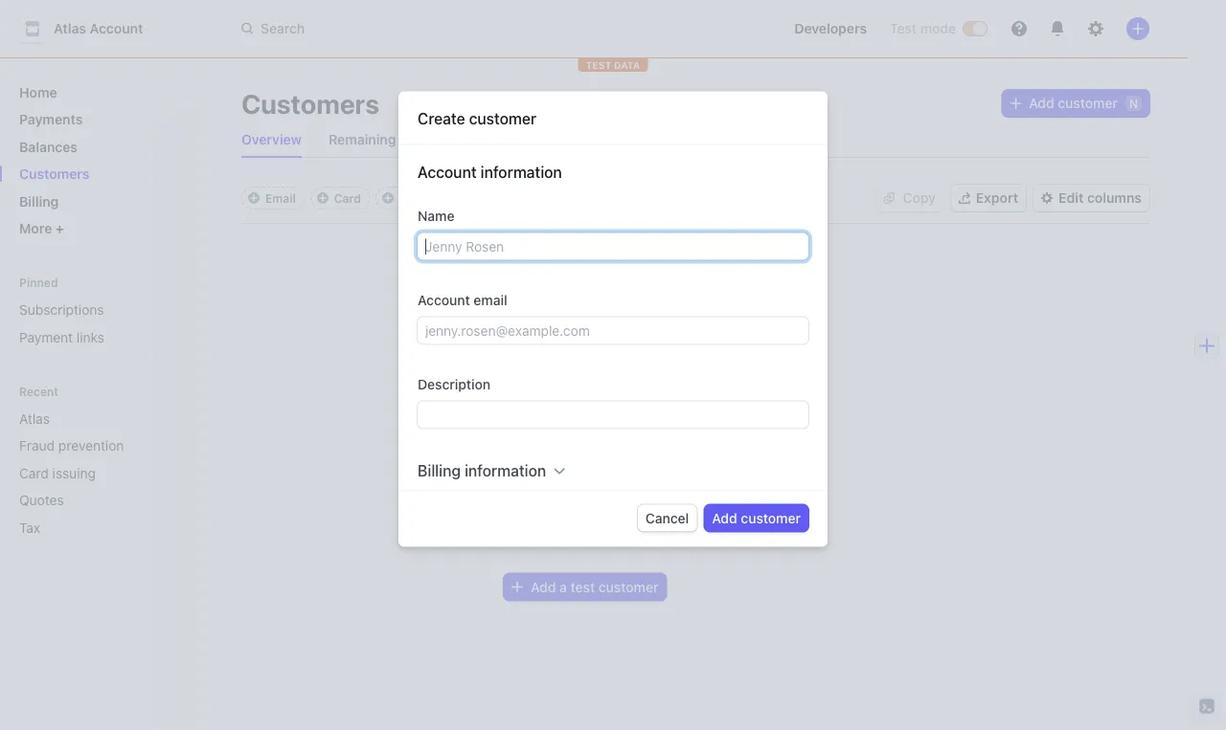Task type: vqa. For each thing, say whether or not it's contained in the screenshot.
you'll
no



Task type: describe. For each thing, give the bounding box(es) containing it.
information for account information
[[481, 163, 562, 181]]

svg image for copy
[[884, 193, 895, 204]]

card issuing
[[19, 466, 96, 481]]

atlas for atlas
[[19, 411, 50, 427]]

more
[[19, 221, 55, 237]]

notifications image
[[1050, 21, 1065, 36]]

cancel
[[646, 511, 689, 527]]

svg image for add a test customer
[[512, 582, 523, 594]]

created
[[399, 192, 444, 205]]

customer left 'n'
[[1058, 95, 1118, 111]]

copy
[[903, 190, 936, 206]]

1 horizontal spatial customers
[[241, 88, 379, 119]]

test
[[890, 21, 917, 36]]

add your first test customer
[[504, 461, 756, 484]]

customer right a
[[599, 580, 659, 595]]

balances link
[[11, 131, 188, 162]]

add up bill
[[504, 461, 540, 484]]

created date
[[399, 192, 473, 205]]

edit
[[1059, 190, 1084, 206]]

links
[[76, 330, 104, 345]]

payments link
[[11, 104, 188, 135]]

tax link
[[11, 513, 161, 544]]

add down notifications image
[[1029, 95, 1054, 111]]

1 or from the left
[[674, 491, 687, 507]]

data
[[614, 59, 640, 70]]

customer down invoices,
[[741, 511, 801, 527]]

test data
[[586, 59, 640, 70]]

add card image
[[317, 193, 328, 204]]

bill customers with one-off or recurring invoices, or subscriptions.
[[504, 491, 821, 526]]

description
[[418, 377, 491, 392]]

recent navigation links element
[[0, 384, 203, 544]]

email
[[474, 292, 507, 308]]

more button
[[11, 213, 188, 244]]

add a test customer
[[531, 580, 659, 595]]

add customer button
[[704, 505, 809, 532]]

Search search field
[[230, 11, 764, 46]]

test inside button
[[571, 580, 595, 595]]

a
[[560, 580, 567, 595]]

more
[[543, 534, 576, 549]]

subscriptions.
[[504, 511, 591, 526]]

subscriptions
[[19, 302, 104, 318]]

account inside button
[[90, 21, 143, 36]]

add customer inside add customer button
[[712, 511, 801, 527]]

subscriptions link
[[11, 295, 188, 326]]

create
[[418, 109, 465, 128]]

n
[[1129, 97, 1138, 110]]

account for account information
[[418, 163, 477, 181]]

home
[[19, 84, 57, 100]]

atlas account button
[[19, 15, 162, 42]]

fraud prevention link
[[11, 431, 161, 462]]

balances
[[400, 132, 457, 148]]

learn more
[[504, 534, 576, 549]]

overview
[[241, 132, 302, 148]]

recent
[[19, 385, 59, 398]]

learn
[[504, 534, 540, 549]]

customers link
[[11, 159, 188, 190]]

customers inside customers link
[[19, 166, 90, 182]]

payment
[[19, 330, 73, 345]]

columns
[[1087, 190, 1142, 206]]

payment links link
[[11, 322, 188, 353]]

tax
[[19, 520, 40, 536]]

billing for billing
[[19, 194, 59, 209]]

test mode
[[890, 21, 956, 36]]

balances
[[19, 139, 78, 155]]

cancel button
[[638, 505, 697, 532]]

mode
[[920, 21, 956, 36]]

overview link
[[234, 126, 309, 153]]

account information
[[418, 163, 562, 181]]



Task type: locate. For each thing, give the bounding box(es) containing it.
test right a
[[571, 580, 595, 595]]

0 vertical spatial svg image
[[1010, 98, 1021, 109]]

billing information
[[418, 462, 546, 480]]

your
[[545, 461, 585, 484]]

card inside toolbar
[[334, 192, 361, 205]]

billing link
[[11, 186, 188, 217]]

1 vertical spatial test
[[571, 580, 595, 595]]

learn more link
[[504, 532, 591, 551]]

card
[[334, 192, 361, 205], [19, 466, 49, 481]]

atlas inside 'atlas account' button
[[54, 21, 86, 36]]

atlas for atlas account
[[54, 21, 86, 36]]

core navigation links element
[[11, 77, 188, 244]]

atlas inside atlas link
[[19, 411, 50, 427]]

2 vertical spatial account
[[418, 292, 470, 308]]

first
[[589, 461, 626, 484]]

information for billing information
[[465, 462, 546, 480]]

information
[[481, 163, 562, 181], [465, 462, 546, 480]]

0 vertical spatial customers
[[241, 88, 379, 119]]

svg image inside copy "button"
[[884, 193, 895, 204]]

1 horizontal spatial atlas
[[54, 21, 86, 36]]

0 vertical spatial card
[[334, 192, 361, 205]]

billing
[[19, 194, 59, 209], [418, 462, 461, 480]]

date
[[448, 192, 473, 205]]

billing inside core navigation links element
[[19, 194, 59, 209]]

test
[[586, 59, 611, 70]]

prevention
[[58, 438, 124, 454]]

add
[[1029, 95, 1054, 111], [504, 461, 540, 484], [712, 511, 737, 527], [531, 580, 556, 595]]

account for account email
[[418, 292, 470, 308]]

developers link
[[787, 13, 875, 44]]

svg image inside the add a test customer button
[[512, 582, 523, 594]]

add customer down invoices,
[[712, 511, 801, 527]]

one-
[[624, 491, 653, 507]]

atlas
[[54, 21, 86, 36], [19, 411, 50, 427]]

add down recurring
[[712, 511, 737, 527]]

billing up more
[[19, 194, 59, 209]]

bill
[[504, 491, 522, 507]]

home link
[[11, 77, 188, 108]]

1 horizontal spatial test
[[630, 461, 666, 484]]

billing down description
[[418, 462, 461, 480]]

customers up overview
[[241, 88, 379, 119]]

pinned navigation links element
[[11, 275, 188, 353]]

quotes link
[[11, 485, 161, 516]]

export
[[976, 190, 1018, 206]]

0 vertical spatial atlas
[[54, 21, 86, 36]]

or
[[674, 491, 687, 507], [808, 491, 821, 507]]

remaining
[[329, 132, 396, 148]]

1 horizontal spatial or
[[808, 491, 821, 507]]

account up home link
[[90, 21, 143, 36]]

0 horizontal spatial customers
[[19, 166, 90, 182]]

toolbar
[[241, 187, 651, 210]]

1 horizontal spatial add customer
[[1029, 95, 1118, 111]]

Description text field
[[418, 402, 809, 429]]

1 horizontal spatial svg image
[[884, 193, 895, 204]]

1 vertical spatial atlas
[[19, 411, 50, 427]]

1 vertical spatial card
[[19, 466, 49, 481]]

0 horizontal spatial add customer
[[712, 511, 801, 527]]

add customer
[[1029, 95, 1118, 111], [712, 511, 801, 527]]

2 vertical spatial svg image
[[512, 582, 523, 594]]

add a test customer button
[[504, 574, 666, 601]]

add customer left 'n'
[[1029, 95, 1118, 111]]

tab list
[[234, 123, 1150, 158]]

customer up account information
[[469, 109, 537, 128]]

0 horizontal spatial billing
[[19, 194, 59, 209]]

toolbar containing email
[[241, 187, 651, 210]]

0 vertical spatial account
[[90, 21, 143, 36]]

atlas up the fraud
[[19, 411, 50, 427]]

svg image
[[1010, 98, 1021, 109], [884, 193, 895, 204], [512, 582, 523, 594]]

name
[[418, 208, 455, 224]]

add created date image
[[382, 193, 394, 204]]

or right off
[[674, 491, 687, 507]]

2 or from the left
[[808, 491, 821, 507]]

0 horizontal spatial test
[[571, 580, 595, 595]]

card down the fraud
[[19, 466, 49, 481]]

billing for billing information
[[418, 462, 461, 480]]

atlas up home link
[[54, 21, 86, 36]]

off
[[653, 491, 670, 507]]

information up bill
[[465, 462, 546, 480]]

account left email
[[418, 292, 470, 308]]

tab list containing overview
[[234, 123, 1150, 158]]

1 vertical spatial billing
[[418, 462, 461, 480]]

1 vertical spatial account
[[418, 163, 477, 181]]

information down create customer
[[481, 163, 562, 181]]

card for card
[[334, 192, 361, 205]]

email
[[265, 192, 296, 205]]

pinned
[[19, 276, 58, 290]]

0 horizontal spatial atlas
[[19, 411, 50, 427]]

invoices,
[[750, 491, 804, 507]]

customer up recurring
[[670, 461, 756, 484]]

card issuing link
[[11, 458, 161, 489]]

customers down the balances
[[19, 166, 90, 182]]

edit columns
[[1059, 190, 1142, 206]]

0 vertical spatial test
[[630, 461, 666, 484]]

customers
[[526, 491, 591, 507]]

customer
[[1058, 95, 1118, 111], [469, 109, 537, 128], [670, 461, 756, 484], [741, 511, 801, 527], [599, 580, 659, 595]]

1 vertical spatial svg image
[[884, 193, 895, 204]]

Account email email field
[[418, 318, 809, 345]]

create customer
[[418, 109, 537, 128]]

export button
[[951, 185, 1026, 212]]

1 vertical spatial information
[[465, 462, 546, 480]]

test
[[630, 461, 666, 484], [571, 580, 595, 595]]

Name text field
[[418, 233, 809, 260]]

card right add card image
[[334, 192, 361, 205]]

1 vertical spatial customers
[[19, 166, 90, 182]]

0 horizontal spatial or
[[674, 491, 687, 507]]

atlas link
[[11, 403, 161, 434]]

1 horizontal spatial card
[[334, 192, 361, 205]]

copy button
[[876, 185, 943, 212]]

1 vertical spatial add customer
[[712, 511, 801, 527]]

fraud
[[19, 438, 55, 454]]

edit columns button
[[1034, 185, 1150, 212]]

account up created date
[[418, 163, 477, 181]]

developers
[[794, 21, 867, 36]]

card inside "link"
[[19, 466, 49, 481]]

quotes
[[19, 493, 64, 509]]

card for card issuing
[[19, 466, 49, 481]]

fraud prevention
[[19, 438, 124, 454]]

add left a
[[531, 580, 556, 595]]

0 horizontal spatial card
[[19, 466, 49, 481]]

account email
[[418, 292, 507, 308]]

search
[[261, 20, 305, 36]]

or right invoices,
[[808, 491, 821, 507]]

payments
[[19, 112, 83, 127]]

recurring
[[690, 491, 747, 507]]

test up the 'one-'
[[630, 461, 666, 484]]

remaining balances
[[329, 132, 457, 148]]

remaining balances link
[[321, 126, 465, 153]]

customers
[[241, 88, 379, 119], [19, 166, 90, 182]]

2 horizontal spatial svg image
[[1010, 98, 1021, 109]]

issuing
[[52, 466, 96, 481]]

add email image
[[248, 193, 260, 204]]

0 vertical spatial add customer
[[1029, 95, 1118, 111]]

account
[[90, 21, 143, 36], [418, 163, 477, 181], [418, 292, 470, 308]]

1 horizontal spatial billing
[[418, 462, 461, 480]]

atlas account
[[54, 21, 143, 36]]

0 vertical spatial information
[[481, 163, 562, 181]]

payment links
[[19, 330, 104, 345]]

with
[[595, 491, 620, 507]]

0 vertical spatial billing
[[19, 194, 59, 209]]

recent element
[[0, 403, 203, 544]]

pinned element
[[11, 295, 188, 353]]

0 horizontal spatial svg image
[[512, 582, 523, 594]]



